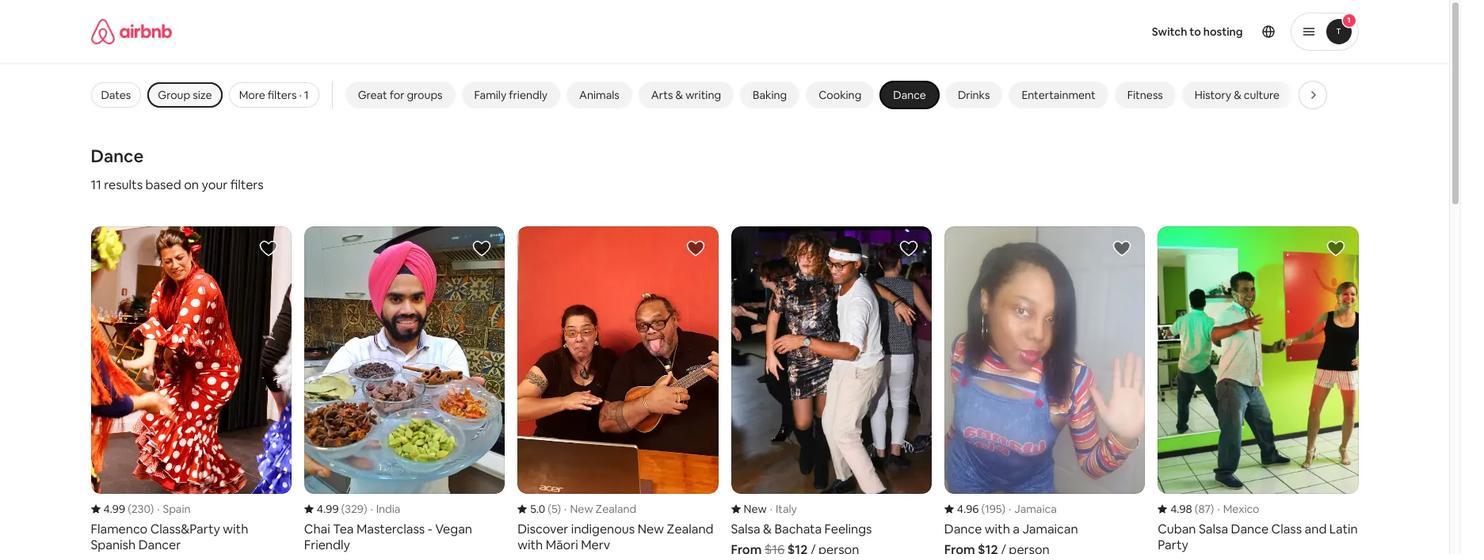 Task type: locate. For each thing, give the bounding box(es) containing it.
family
[[475, 88, 507, 102]]

to
[[1190, 25, 1202, 39]]

) inside discover indigenous new zealand with māori merv group
[[558, 502, 561, 517]]

dance left drinks button
[[894, 88, 927, 102]]

rating 4.96 out of 5; 195 reviews image
[[945, 502, 1006, 517]]

2 save this experience image from the left
[[900, 239, 919, 258]]

11
[[91, 177, 101, 193]]

arts & writing button
[[639, 82, 734, 109]]

1 ( from the left
[[128, 502, 131, 517]]

2 & from the left
[[1235, 88, 1242, 102]]

( left · spain
[[128, 502, 131, 517]]

0 horizontal spatial &
[[676, 88, 683, 102]]

2 4.99 from the left
[[317, 502, 339, 517]]

) for 4.99 ( 230 )
[[150, 502, 154, 517]]

) left · spain
[[150, 502, 154, 517]]

cooking
[[819, 88, 862, 102]]

0 horizontal spatial dance
[[91, 145, 144, 167]]

baking button
[[741, 82, 800, 109]]

· left india
[[371, 502, 373, 517]]

· right 195
[[1009, 502, 1012, 517]]

rating 4.99 out of 5; 329 reviews image
[[304, 502, 367, 517]]

4.99 for 4.99 ( 329 )
[[317, 502, 339, 517]]

4.99 inside flamenco class&party with spanish dancer group
[[103, 502, 125, 517]]

1 right more
[[304, 88, 309, 102]]

· left italy
[[770, 502, 773, 517]]

4.99 for 4.99 ( 230 )
[[103, 502, 125, 517]]

( left the · india
[[341, 502, 345, 517]]

1 horizontal spatial 1
[[1348, 15, 1351, 25]]

new right the 5
[[570, 502, 593, 517]]

animals
[[580, 88, 620, 102]]

magic element
[[1312, 88, 1343, 102]]

1 horizontal spatial dance
[[894, 88, 927, 102]]

( inside flamenco class&party with spanish dancer group
[[128, 502, 131, 517]]

rating 4.99 out of 5; 230 reviews image
[[91, 502, 154, 517]]

( for 230
[[128, 502, 131, 517]]

· inside chai tea masterclass - vegan friendly group
[[371, 502, 373, 517]]

chai tea masterclass - vegan friendly group
[[304, 227, 505, 555]]

filters
[[268, 88, 297, 102], [231, 177, 264, 193]]

4.99 ( 329 )
[[317, 502, 367, 517]]

drinks element
[[958, 88, 991, 102]]

1 ) from the left
[[150, 502, 154, 517]]

4.98 ( 87 )
[[1171, 502, 1215, 517]]

1 horizontal spatial save this experience image
[[686, 239, 705, 258]]

0 horizontal spatial filters
[[231, 177, 264, 193]]

1
[[1348, 15, 1351, 25], [304, 88, 309, 102]]

& left 'culture'
[[1235, 88, 1242, 102]]

discover indigenous new zealand with māori merv group
[[518, 227, 719, 555]]

· right "87"
[[1218, 502, 1221, 517]]

dance
[[894, 88, 927, 102], [91, 145, 144, 167]]

2 ( from the left
[[341, 502, 345, 517]]

baking
[[753, 88, 787, 102]]

0 vertical spatial dance
[[894, 88, 927, 102]]

( right 5.0
[[548, 502, 552, 517]]

animals button
[[567, 82, 633, 109]]

) for 4.99 ( 329 )
[[364, 502, 367, 517]]

2 save this experience image from the left
[[686, 239, 705, 258]]

( right "4.96"
[[982, 502, 985, 517]]

2 new from the left
[[570, 502, 593, 517]]

) left the · india
[[364, 502, 367, 517]]

· for 4.99 ( 230 )
[[157, 502, 160, 517]]

0 horizontal spatial new
[[570, 502, 593, 517]]

3 ) from the left
[[1003, 502, 1006, 517]]

zealand
[[596, 502, 637, 517]]

on
[[184, 177, 199, 193]]

· right more
[[299, 88, 302, 102]]

5.0 ( 5 )
[[531, 502, 561, 517]]

· inside cuban salsa dance class and latin party group
[[1218, 502, 1221, 517]]

· inside flamenco class&party with spanish dancer group
[[157, 502, 160, 517]]

&
[[676, 88, 683, 102], [1235, 88, 1242, 102]]

& inside "button"
[[676, 88, 683, 102]]

· right the 5
[[565, 502, 567, 517]]

0 horizontal spatial 1
[[304, 88, 309, 102]]

save this experience image inside salsa & bachata feelings group
[[900, 239, 919, 258]]

save this experience image inside chai tea masterclass - vegan friendly group
[[473, 239, 492, 258]]

great for groups button
[[345, 82, 456, 109]]

4.99 left 329
[[317, 502, 339, 517]]

4.96
[[958, 502, 979, 517]]

3 ( from the left
[[982, 502, 985, 517]]

5 ( from the left
[[1195, 502, 1199, 517]]

11 results based on your filters
[[91, 177, 264, 193]]

new inside salsa & bachata feelings group
[[744, 502, 767, 517]]

( inside chai tea masterclass - vegan friendly group
[[341, 502, 345, 517]]

0 horizontal spatial 4.99
[[103, 502, 125, 517]]

) left '· jamaica'
[[1003, 502, 1006, 517]]

save this experience image inside discover indigenous new zealand with māori merv group
[[686, 239, 705, 258]]

4.99 inside chai tea masterclass - vegan friendly group
[[317, 502, 339, 517]]

history & culture
[[1195, 88, 1280, 102]]

( inside cuban salsa dance class and latin party group
[[1195, 502, 1199, 517]]

) inside cuban salsa dance class and latin party group
[[1211, 502, 1215, 517]]

4 ( from the left
[[548, 502, 552, 517]]

2 horizontal spatial save this experience image
[[1327, 239, 1346, 258]]

& for arts
[[676, 88, 683, 102]]

0 horizontal spatial save this experience image
[[473, 239, 492, 258]]

· right 230
[[157, 502, 160, 517]]

1 save this experience image from the left
[[259, 239, 278, 258]]

2 ) from the left
[[364, 502, 367, 517]]

·
[[299, 88, 302, 102], [157, 502, 160, 517], [371, 502, 373, 517], [770, 502, 773, 517], [1009, 502, 1012, 517], [565, 502, 567, 517], [1218, 502, 1221, 517]]

1 & from the left
[[676, 88, 683, 102]]

1 horizontal spatial 4.99
[[317, 502, 339, 517]]

· inside dance with a jamaican group
[[1009, 502, 1012, 517]]

arts & writing element
[[652, 88, 722, 102]]

filters right the your
[[231, 177, 264, 193]]

( inside discover indigenous new zealand with māori merv group
[[548, 502, 552, 517]]

dance button
[[881, 82, 939, 109]]

switch to hosting
[[1153, 25, 1244, 39]]

· inside discover indigenous new zealand with māori merv group
[[565, 502, 567, 517]]

results
[[104, 177, 143, 193]]

1 save this experience image from the left
[[473, 239, 492, 258]]

animals element
[[580, 88, 620, 102]]

spain
[[163, 502, 191, 517]]

) inside chai tea masterclass - vegan friendly group
[[364, 502, 367, 517]]

1 horizontal spatial new
[[744, 502, 767, 517]]

dance inside button
[[894, 88, 927, 102]]

3 save this experience image from the left
[[1327, 239, 1346, 258]]

save this experience image inside flamenco class&party with spanish dancer group
[[259, 239, 278, 258]]

family friendly
[[475, 88, 548, 102]]

3 save this experience image from the left
[[1113, 239, 1132, 258]]

4.99
[[103, 502, 125, 517], [317, 502, 339, 517]]

) inside dance with a jamaican group
[[1003, 502, 1006, 517]]

save this experience image
[[473, 239, 492, 258], [686, 239, 705, 258], [1327, 239, 1346, 258]]

great for groups element
[[358, 88, 443, 102]]

4.99 left 230
[[103, 502, 125, 517]]

(
[[128, 502, 131, 517], [341, 502, 345, 517], [982, 502, 985, 517], [548, 502, 552, 517], [1195, 502, 1199, 517]]

230
[[131, 502, 150, 517]]

) inside flamenco class&party with spanish dancer group
[[150, 502, 154, 517]]

entertainment element
[[1022, 88, 1096, 102]]

& for history
[[1235, 88, 1242, 102]]

0 vertical spatial 1
[[1348, 15, 1351, 25]]

save this experience image
[[259, 239, 278, 258], [900, 239, 919, 258], [1113, 239, 1132, 258]]

new experience; 0 reviews image
[[731, 502, 767, 517]]

cooking element
[[819, 88, 862, 102]]

1 4.99 from the left
[[103, 502, 125, 517]]

& inside button
[[1235, 88, 1242, 102]]

1 horizontal spatial save this experience image
[[900, 239, 919, 258]]

) left · mexico
[[1211, 502, 1215, 517]]

)
[[150, 502, 154, 517], [364, 502, 367, 517], [1003, 502, 1006, 517], [558, 502, 561, 517], [1211, 502, 1215, 517]]

save this experience image for 4.96 ( 195 )
[[1113, 239, 1132, 258]]

· for 5.0 ( 5 )
[[565, 502, 567, 517]]

1 horizontal spatial &
[[1235, 88, 1242, 102]]

new
[[744, 502, 767, 517], [570, 502, 593, 517]]

drinks
[[958, 88, 991, 102]]

& right arts
[[676, 88, 683, 102]]

1 up magic button
[[1348, 15, 1351, 25]]

4 ) from the left
[[558, 502, 561, 517]]

filters right more
[[268, 88, 297, 102]]

save this experience image inside cuban salsa dance class and latin party group
[[1327, 239, 1346, 258]]

87
[[1199, 502, 1211, 517]]

( for 329
[[341, 502, 345, 517]]

0 horizontal spatial save this experience image
[[259, 239, 278, 258]]

based
[[145, 177, 181, 193]]

2 horizontal spatial save this experience image
[[1113, 239, 1132, 258]]

( right 4.98
[[1195, 502, 1199, 517]]

) right 5.0
[[558, 502, 561, 517]]

0 vertical spatial filters
[[268, 88, 297, 102]]

( inside dance with a jamaican group
[[982, 502, 985, 517]]

dance with a jamaican group
[[945, 227, 1146, 555]]

5 ) from the left
[[1211, 502, 1215, 517]]

dance up results
[[91, 145, 144, 167]]

salsa & bachata feelings group
[[731, 227, 932, 555]]

entertainment button
[[1010, 82, 1109, 109]]

new left · italy
[[744, 502, 767, 517]]

1 new from the left
[[744, 502, 767, 517]]



Task type: vqa. For each thing, say whether or not it's contained in the screenshot.


Task type: describe. For each thing, give the bounding box(es) containing it.
( for 5
[[548, 502, 552, 517]]

fitness button
[[1115, 82, 1176, 109]]

for
[[390, 88, 405, 102]]

· for 4.98 ( 87 )
[[1218, 502, 1221, 517]]

1 vertical spatial dance
[[91, 145, 144, 167]]

new inside group
[[570, 502, 593, 517]]

baking element
[[753, 88, 787, 102]]

history
[[1195, 88, 1232, 102]]

flamenco class&party with spanish dancer group
[[91, 227, 292, 555]]

cooking button
[[806, 82, 875, 109]]

· inside salsa & bachata feelings group
[[770, 502, 773, 517]]

1 inside 1 'dropdown button'
[[1348, 15, 1351, 25]]

profile element
[[863, 0, 1359, 63]]

save this experience image for 4.99 ( 230 )
[[259, 239, 278, 258]]

entertainment
[[1022, 88, 1096, 102]]

4.99 ( 230 )
[[103, 502, 154, 517]]

culture
[[1245, 88, 1280, 102]]

italy
[[776, 502, 797, 517]]

history & culture element
[[1195, 88, 1280, 102]]

more filters · 1
[[239, 88, 309, 102]]

save this experience image for india
[[473, 239, 492, 258]]

329
[[345, 502, 364, 517]]

more
[[239, 88, 265, 102]]

switch
[[1153, 25, 1188, 39]]

history & culture button
[[1183, 82, 1293, 109]]

· for 4.96 ( 195 )
[[1009, 502, 1012, 517]]

) for 5.0 ( 5 )
[[558, 502, 561, 517]]

dance element
[[894, 88, 927, 102]]

1 vertical spatial 1
[[304, 88, 309, 102]]

) for 4.96 ( 195 )
[[1003, 502, 1006, 517]]

magic
[[1312, 88, 1343, 102]]

great for groups
[[358, 88, 443, 102]]

groups
[[407, 88, 443, 102]]

1 horizontal spatial filters
[[268, 88, 297, 102]]

switch to hosting link
[[1143, 15, 1253, 48]]

1 button
[[1291, 13, 1359, 51]]

fitness element
[[1128, 88, 1164, 102]]

· india
[[371, 502, 401, 517]]

great
[[358, 88, 387, 102]]

save this experience image for new zealand
[[686, 239, 705, 258]]

family friendly button
[[462, 82, 561, 109]]

writing
[[686, 88, 722, 102]]

( for 87
[[1195, 502, 1199, 517]]

magic button
[[1299, 82, 1355, 109]]

4.98
[[1171, 502, 1193, 517]]

· mexico
[[1218, 502, 1260, 517]]

· jamaica
[[1009, 502, 1057, 517]]

rating 5.0 out of 5; 5 reviews image
[[518, 502, 561, 517]]

5.0
[[531, 502, 546, 517]]

rating 4.98 out of 5; 87 reviews image
[[1158, 502, 1215, 517]]

dates button
[[91, 82, 141, 108]]

cuban salsa dance class and latin party group
[[1158, 227, 1359, 555]]

195
[[985, 502, 1003, 517]]

your
[[202, 177, 228, 193]]

1 vertical spatial filters
[[231, 177, 264, 193]]

· new zealand
[[565, 502, 637, 517]]

fitness
[[1128, 88, 1164, 102]]

· for 4.99 ( 329 )
[[371, 502, 373, 517]]

· italy
[[770, 502, 797, 517]]

india
[[376, 502, 401, 517]]

arts
[[652, 88, 673, 102]]

friendly
[[509, 88, 548, 102]]

jamaica
[[1015, 502, 1057, 517]]

5
[[552, 502, 558, 517]]

hosting
[[1204, 25, 1244, 39]]

mexico
[[1224, 502, 1260, 517]]

dates
[[101, 88, 131, 102]]

save this experience image for mexico
[[1327, 239, 1346, 258]]

· spain
[[157, 502, 191, 517]]

family friendly element
[[475, 88, 548, 102]]

drinks button
[[946, 82, 1003, 109]]

4.96 ( 195 )
[[958, 502, 1006, 517]]

) for 4.98 ( 87 )
[[1211, 502, 1215, 517]]

( for 195
[[982, 502, 985, 517]]

arts & writing
[[652, 88, 722, 102]]



